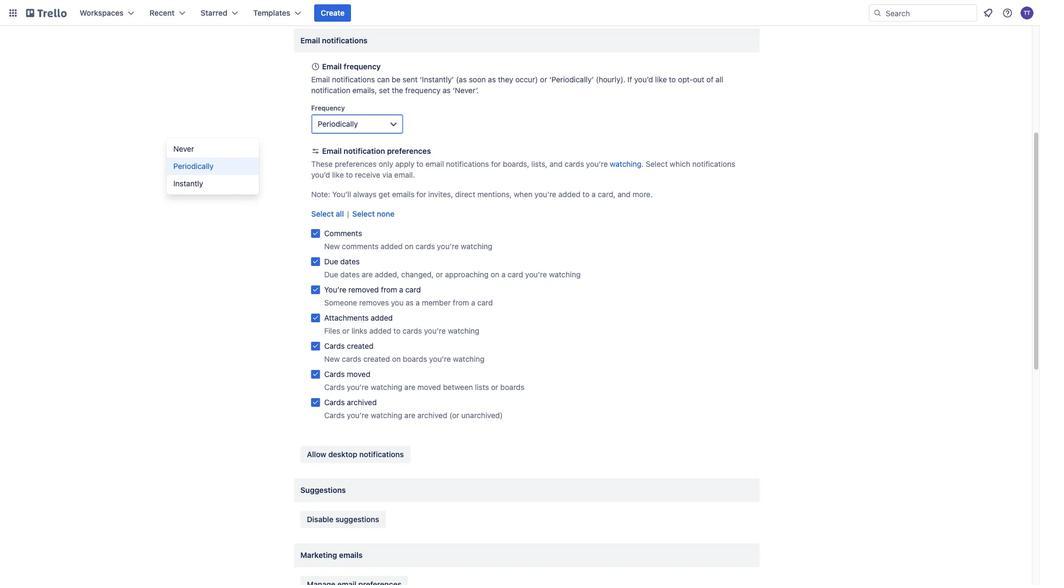 Task type: locate. For each thing, give the bounding box(es) containing it.
starred button
[[194, 4, 245, 22]]

or right occur)
[[540, 75, 548, 84]]

1 vertical spatial periodically
[[173, 162, 214, 171]]

2 vertical spatial are
[[405, 411, 416, 420]]

notifications right which at right
[[693, 160, 736, 169]]

notification up frequency
[[311, 86, 351, 95]]

are up cards you're watching are archived (or unarchived)
[[405, 383, 416, 392]]

email down email notifications
[[322, 62, 342, 71]]

2 vertical spatial on
[[392, 355, 401, 364]]

or inside email notifications can be sent 'instantly' (as soon as they occur) or 'periodically' (hourly). if you'd like to opt-out of all notification emails, set the frequency as 'never'.
[[540, 75, 548, 84]]

1 vertical spatial dates
[[341, 270, 360, 279]]

1 vertical spatial as
[[443, 86, 451, 95]]

workspaces button
[[73, 4, 141, 22]]

0 vertical spatial notification
[[311, 86, 351, 95]]

you'd inside '. select which notifications you'd like to receive via email.'
[[311, 170, 330, 179]]

the
[[392, 86, 403, 95]]

workspaces
[[80, 8, 124, 17]]

you'd down these
[[311, 170, 330, 179]]

1 horizontal spatial you'd
[[635, 75, 654, 84]]

1 horizontal spatial archived
[[418, 411, 448, 420]]

get
[[379, 190, 390, 199]]

are up removed
[[362, 270, 373, 279]]

0 horizontal spatial for
[[417, 190, 427, 199]]

2 horizontal spatial select
[[646, 160, 668, 169]]

notification up receive in the left of the page
[[344, 147, 385, 156]]

as
[[488, 75, 496, 84], [443, 86, 451, 95], [406, 298, 414, 307]]

1 vertical spatial boards
[[501, 383, 525, 392]]

email
[[426, 160, 444, 169]]

0 vertical spatial preferences
[[387, 147, 431, 156]]

0 vertical spatial due
[[324, 257, 338, 266]]

are
[[362, 270, 373, 279], [405, 383, 416, 392], [405, 411, 416, 420]]

'never'.
[[453, 86, 479, 95]]

on for cards
[[405, 242, 414, 251]]

dates
[[341, 257, 360, 266], [341, 270, 360, 279]]

on right approaching
[[491, 270, 500, 279]]

0 horizontal spatial as
[[406, 298, 414, 307]]

added down removes
[[371, 314, 393, 323]]

0 horizontal spatial boards
[[403, 355, 427, 364]]

0 vertical spatial from
[[381, 285, 397, 294]]

you'd inside email notifications can be sent 'instantly' (as soon as they occur) or 'periodically' (hourly). if you'd like to opt-out of all notification emails, set the frequency as 'never'.
[[635, 75, 654, 84]]

for left invites,
[[417, 190, 427, 199]]

new down comments
[[324, 242, 340, 251]]

notification inside email notifications can be sent 'instantly' (as soon as they occur) or 'periodically' (hourly). if you'd like to opt-out of all notification emails, set the frequency as 'never'.
[[311, 86, 351, 95]]

1 due from the top
[[324, 257, 338, 266]]

1 cards from the top
[[324, 342, 345, 351]]

preferences up the apply
[[387, 147, 431, 156]]

0 vertical spatial archived
[[347, 398, 377, 407]]

emails
[[392, 190, 415, 199], [339, 551, 363, 560]]

1 vertical spatial archived
[[418, 411, 448, 420]]

between
[[443, 383, 473, 392]]

new
[[324, 242, 340, 251], [324, 355, 340, 364]]

new comments added on cards you're watching
[[324, 242, 493, 251]]

all left |
[[336, 210, 344, 218]]

like
[[656, 75, 667, 84], [332, 170, 344, 179]]

email up these
[[322, 147, 342, 156]]

2 new from the top
[[324, 355, 340, 364]]

you'd
[[635, 75, 654, 84], [311, 170, 330, 179]]

email for email notifications can be sent 'instantly' (as soon as they occur) or 'periodically' (hourly). if you'd like to opt-out of all notification emails, set the frequency as 'never'.
[[311, 75, 330, 84]]

0 horizontal spatial moved
[[347, 370, 371, 379]]

2 vertical spatial card
[[478, 298, 493, 307]]

created down the links on the bottom of page
[[347, 342, 374, 351]]

created down cards created
[[364, 355, 390, 364]]

like inside '. select which notifications you'd like to receive via email.'
[[332, 170, 344, 179]]

on down 'files or links added to cards you're watching'
[[392, 355, 401, 364]]

suggestions
[[336, 515, 379, 524]]

1 vertical spatial like
[[332, 170, 344, 179]]

card right approaching
[[508, 270, 524, 279]]

frequency down the "sent"
[[406, 86, 441, 95]]

periodically up instantly
[[173, 162, 214, 171]]

cards for cards archived
[[324, 398, 345, 407]]

'periodically'
[[550, 75, 594, 84]]

you'll
[[332, 190, 351, 199]]

you'd right "if"
[[635, 75, 654, 84]]

1 horizontal spatial frequency
[[406, 86, 441, 95]]

email inside email notifications can be sent 'instantly' (as soon as they occur) or 'periodically' (hourly). if you'd like to opt-out of all notification emails, set the frequency as 'never'.
[[311, 75, 330, 84]]

.
[[642, 160, 644, 169]]

for
[[491, 160, 501, 169], [417, 190, 427, 199]]

apply
[[396, 160, 415, 169]]

archived left the (or
[[418, 411, 448, 420]]

frequency up emails,
[[344, 62, 381, 71]]

1 vertical spatial moved
[[418, 383, 441, 392]]

notifications up email frequency
[[322, 36, 368, 45]]

from right the "member"
[[453, 298, 469, 307]]

2 due from the top
[[324, 270, 338, 279]]

0 vertical spatial as
[[488, 75, 496, 84]]

as right you
[[406, 298, 414, 307]]

0 horizontal spatial you'd
[[311, 170, 330, 179]]

as left they
[[488, 75, 496, 84]]

allow desktop notifications link
[[301, 446, 411, 463]]

moved up cards archived
[[347, 370, 371, 379]]

1 vertical spatial created
[[364, 355, 390, 364]]

2 cards from the top
[[324, 370, 345, 379]]

1 horizontal spatial on
[[405, 242, 414, 251]]

0 vertical spatial created
[[347, 342, 374, 351]]

attachments
[[324, 314, 369, 323]]

1 horizontal spatial like
[[656, 75, 667, 84]]

cards
[[565, 160, 584, 169], [416, 242, 435, 251], [403, 327, 422, 336], [342, 355, 362, 364]]

card
[[508, 270, 524, 279], [406, 285, 421, 294], [478, 298, 493, 307]]

email frequency
[[322, 62, 381, 71]]

cards moved
[[324, 370, 371, 379]]

invites,
[[429, 190, 453, 199]]

are for cards archived
[[405, 411, 416, 420]]

0 vertical spatial emails
[[392, 190, 415, 199]]

emails right the marketing
[[339, 551, 363, 560]]

1 vertical spatial on
[[491, 270, 500, 279]]

1 vertical spatial due
[[324, 270, 338, 279]]

1 horizontal spatial boards
[[501, 383, 525, 392]]

to left email
[[417, 160, 424, 169]]

marketing
[[301, 551, 337, 560]]

cards for cards created
[[324, 342, 345, 351]]

boards right lists on the bottom left
[[501, 383, 525, 392]]

added left "card,"
[[559, 190, 581, 199]]

0 notifications image
[[982, 7, 995, 20]]

someone removes you as a member from a card
[[324, 298, 493, 307]]

notifications down email frequency
[[332, 75, 375, 84]]

cards for cards moved
[[324, 370, 345, 379]]

and
[[550, 160, 563, 169], [618, 190, 631, 199]]

2 horizontal spatial card
[[508, 270, 524, 279]]

terry turtle (terryturtle) image
[[1021, 7, 1034, 20]]

1 vertical spatial new
[[324, 355, 340, 364]]

notifications up direct
[[446, 160, 489, 169]]

created
[[347, 342, 374, 351], [364, 355, 390, 364]]

0 vertical spatial for
[[491, 160, 501, 169]]

and right "card,"
[[618, 190, 631, 199]]

or right lists on the bottom left
[[491, 383, 499, 392]]

emails right get
[[392, 190, 415, 199]]

dates down the comments
[[341, 257, 360, 266]]

boards up cards you're watching are moved between lists or boards
[[403, 355, 427, 364]]

and right lists,
[[550, 160, 563, 169]]

to inside '. select which notifications you'd like to receive via email.'
[[346, 170, 353, 179]]

1 vertical spatial from
[[453, 298, 469, 307]]

emails,
[[353, 86, 377, 95]]

1 vertical spatial and
[[618, 190, 631, 199]]

|
[[347, 210, 349, 218]]

primary element
[[0, 0, 1041, 26]]

moved
[[347, 370, 371, 379], [418, 383, 441, 392]]

be
[[392, 75, 401, 84]]

from down added,
[[381, 285, 397, 294]]

changed,
[[401, 270, 434, 279]]

select down 'note:'
[[311, 210, 334, 218]]

like down these
[[332, 170, 344, 179]]

due for due dates are added, changed, or approaching on a card you're watching
[[324, 270, 338, 279]]

when
[[514, 190, 533, 199]]

dates down due dates
[[341, 270, 360, 279]]

to left opt-
[[669, 75, 676, 84]]

only
[[379, 160, 394, 169]]

(or
[[450, 411, 460, 420]]

1 new from the top
[[324, 242, 340, 251]]

on up changed,
[[405, 242, 414, 251]]

0 horizontal spatial emails
[[339, 551, 363, 560]]

0 vertical spatial on
[[405, 242, 414, 251]]

5 cards from the top
[[324, 411, 345, 420]]

open information menu image
[[1003, 8, 1014, 18]]

1 vertical spatial you'd
[[311, 170, 330, 179]]

archived down cards moved
[[347, 398, 377, 407]]

added,
[[375, 270, 399, 279]]

0 vertical spatial new
[[324, 242, 340, 251]]

these
[[311, 160, 333, 169]]

1 vertical spatial frequency
[[406, 86, 441, 95]]

email for email notifications
[[301, 36, 320, 45]]

card up someone removes you as a member from a card
[[406, 285, 421, 294]]

periodically down frequency
[[318, 120, 358, 128]]

templates button
[[247, 4, 308, 22]]

4 cards from the top
[[324, 398, 345, 407]]

periodically
[[318, 120, 358, 128], [173, 162, 214, 171]]

0 vertical spatial and
[[550, 160, 563, 169]]

watching
[[610, 160, 642, 169], [461, 242, 493, 251], [549, 270, 581, 279], [448, 327, 480, 336], [453, 355, 485, 364], [371, 383, 403, 392], [371, 411, 403, 420]]

opt-
[[678, 75, 693, 84]]

0 horizontal spatial on
[[392, 355, 401, 364]]

1 horizontal spatial from
[[453, 298, 469, 307]]

1 horizontal spatial all
[[716, 75, 724, 84]]

0 vertical spatial you'd
[[635, 75, 654, 84]]

to left receive in the left of the page
[[346, 170, 353, 179]]

new down cards created
[[324, 355, 340, 364]]

3 cards from the top
[[324, 383, 345, 392]]

all
[[716, 75, 724, 84], [336, 210, 344, 218]]

or down attachments
[[343, 327, 350, 336]]

all right of
[[716, 75, 724, 84]]

like left opt-
[[656, 75, 667, 84]]

to inside email notifications can be sent 'instantly' (as soon as they occur) or 'periodically' (hourly). if you'd like to opt-out of all notification emails, set the frequency as 'never'.
[[669, 75, 676, 84]]

0 horizontal spatial card
[[406, 285, 421, 294]]

added
[[559, 190, 581, 199], [381, 242, 403, 251], [371, 314, 393, 323], [370, 327, 392, 336]]

select
[[646, 160, 668, 169], [311, 210, 334, 218], [353, 210, 375, 218]]

1 horizontal spatial periodically
[[318, 120, 358, 128]]

1 horizontal spatial select
[[353, 210, 375, 218]]

card,
[[598, 190, 616, 199]]

files
[[324, 327, 340, 336]]

approaching
[[445, 270, 489, 279]]

0 horizontal spatial periodically
[[173, 162, 214, 171]]

1 vertical spatial all
[[336, 210, 344, 218]]

card down approaching
[[478, 298, 493, 307]]

1 dates from the top
[[341, 257, 360, 266]]

2 dates from the top
[[341, 270, 360, 279]]

cards right lists,
[[565, 160, 584, 169]]

0 horizontal spatial select
[[311, 210, 334, 218]]

Search field
[[882, 5, 977, 21]]

can
[[377, 75, 390, 84]]

to
[[669, 75, 676, 84], [417, 160, 424, 169], [346, 170, 353, 179], [583, 190, 590, 199], [394, 327, 401, 336]]

1 vertical spatial emails
[[339, 551, 363, 560]]

0 horizontal spatial from
[[381, 285, 397, 294]]

email up frequency
[[311, 75, 330, 84]]

to left "card,"
[[583, 190, 590, 199]]

1 horizontal spatial and
[[618, 190, 631, 199]]

0 vertical spatial dates
[[341, 257, 360, 266]]

0 horizontal spatial preferences
[[335, 160, 377, 169]]

select inside '. select which notifications you'd like to receive via email.'
[[646, 160, 668, 169]]

you're
[[586, 160, 608, 169], [535, 190, 557, 199], [437, 242, 459, 251], [526, 270, 547, 279], [424, 327, 446, 336], [429, 355, 451, 364], [347, 383, 369, 392], [347, 411, 369, 420]]

preferences up receive in the left of the page
[[335, 160, 377, 169]]

preferences
[[387, 147, 431, 156], [335, 160, 377, 169]]

a left the "member"
[[416, 298, 420, 307]]

search image
[[874, 9, 882, 17]]

moved left between on the left
[[418, 383, 441, 392]]

0 vertical spatial all
[[716, 75, 724, 84]]

attachments added
[[324, 314, 393, 323]]

2 horizontal spatial on
[[491, 270, 500, 279]]

0 vertical spatial like
[[656, 75, 667, 84]]

due dates
[[324, 257, 360, 266]]

email notification preferences
[[322, 147, 431, 156]]

are down cards you're watching are moved between lists or boards
[[405, 411, 416, 420]]

0 vertical spatial boards
[[403, 355, 427, 364]]

a down approaching
[[471, 298, 476, 307]]

for left boards, at the top of page
[[491, 160, 501, 169]]

dates for due dates
[[341, 257, 360, 266]]

a right approaching
[[502, 270, 506, 279]]

cards you're watching are moved between lists or boards
[[324, 383, 525, 392]]

as down 'instantly'
[[443, 86, 451, 95]]

0 horizontal spatial like
[[332, 170, 344, 179]]

select right .
[[646, 160, 668, 169]]

1 vertical spatial are
[[405, 383, 416, 392]]

due
[[324, 257, 338, 266], [324, 270, 338, 279]]

removed
[[349, 285, 379, 294]]

select right |
[[353, 210, 375, 218]]

links
[[352, 327, 368, 336]]

email down create button on the left top
[[301, 36, 320, 45]]

set
[[379, 86, 390, 95]]

0 vertical spatial frequency
[[344, 62, 381, 71]]

. select which notifications you'd like to receive via email.
[[311, 160, 736, 179]]

always
[[353, 190, 377, 199]]



Task type: describe. For each thing, give the bounding box(es) containing it.
you're
[[324, 285, 347, 294]]

recent
[[150, 8, 175, 17]]

a left "card,"
[[592, 190, 596, 199]]

none
[[377, 210, 395, 218]]

frequency inside email notifications can be sent 'instantly' (as soon as they occur) or 'periodically' (hourly). if you'd like to opt-out of all notification emails, set the frequency as 'never'.
[[406, 86, 441, 95]]

1 horizontal spatial moved
[[418, 383, 441, 392]]

note:
[[311, 190, 330, 199]]

a up you
[[399, 285, 404, 294]]

direct
[[455, 190, 476, 199]]

which
[[670, 160, 691, 169]]

1 vertical spatial notification
[[344, 147, 385, 156]]

recent button
[[143, 4, 192, 22]]

starred
[[201, 8, 228, 17]]

you
[[391, 298, 404, 307]]

if
[[628, 75, 633, 84]]

soon
[[469, 75, 486, 84]]

email notifications
[[301, 36, 368, 45]]

2 horizontal spatial as
[[488, 75, 496, 84]]

cards you're watching are archived (or unarchived)
[[324, 411, 503, 420]]

0 horizontal spatial all
[[336, 210, 344, 218]]

1 vertical spatial for
[[417, 190, 427, 199]]

all inside email notifications can be sent 'instantly' (as soon as they occur) or 'periodically' (hourly). if you'd like to opt-out of all notification emails, set the frequency as 'never'.
[[716, 75, 724, 84]]

1 horizontal spatial for
[[491, 160, 501, 169]]

occur)
[[516, 75, 538, 84]]

select none button
[[353, 209, 395, 220]]

lists
[[475, 383, 489, 392]]

you're removed from a card
[[324, 285, 421, 294]]

1 horizontal spatial preferences
[[387, 147, 431, 156]]

unarchived)
[[462, 411, 503, 420]]

note: you'll always get emails for invites, direct mentions, when you're added to a card, and more.
[[311, 190, 653, 199]]

suggestions
[[301, 486, 346, 495]]

mentions,
[[478, 190, 512, 199]]

desktop
[[329, 450, 358, 459]]

1 vertical spatial preferences
[[335, 160, 377, 169]]

select all button
[[311, 209, 344, 220]]

cards created
[[324, 342, 374, 351]]

are for cards moved
[[405, 383, 416, 392]]

notifications inside email notifications can be sent 'instantly' (as soon as they occur) or 'periodically' (hourly). if you'd like to opt-out of all notification emails, set the frequency as 'never'.
[[332, 75, 375, 84]]

cards down cards created
[[342, 355, 362, 364]]

0 vertical spatial are
[[362, 270, 373, 279]]

sent
[[403, 75, 418, 84]]

cards up changed,
[[416, 242, 435, 251]]

via
[[383, 170, 393, 179]]

these preferences only apply to email notifications for boards, lists, and cards you're watching
[[311, 160, 642, 169]]

to down you
[[394, 327, 401, 336]]

dates for due dates are added, changed, or approaching on a card you're watching
[[341, 270, 360, 279]]

0 horizontal spatial frequency
[[344, 62, 381, 71]]

due for due dates
[[324, 257, 338, 266]]

added up added,
[[381, 242, 403, 251]]

frequency
[[311, 104, 345, 112]]

back to home image
[[26, 4, 67, 22]]

cards archived
[[324, 398, 377, 407]]

like inside email notifications can be sent 'instantly' (as soon as they occur) or 'periodically' (hourly). if you'd like to opt-out of all notification emails, set the frequency as 'never'.
[[656, 75, 667, 84]]

never
[[173, 144, 194, 153]]

cards for cards you're watching are moved between lists or boards
[[324, 383, 345, 392]]

(as
[[456, 75, 467, 84]]

notifications inside '. select which notifications you'd like to receive via email.'
[[693, 160, 736, 169]]

create button
[[314, 4, 351, 22]]

0 vertical spatial periodically
[[318, 120, 358, 128]]

disable suggestions link
[[301, 511, 386, 529]]

0 vertical spatial card
[[508, 270, 524, 279]]

1 vertical spatial card
[[406, 285, 421, 294]]

cards down someone removes you as a member from a card
[[403, 327, 422, 336]]

cards for cards you're watching are archived (or unarchived)
[[324, 411, 345, 420]]

1 horizontal spatial as
[[443, 86, 451, 95]]

0 vertical spatial moved
[[347, 370, 371, 379]]

allow
[[307, 450, 327, 459]]

added right the links on the bottom of page
[[370, 327, 392, 336]]

new for new comments added on cards you're watching
[[324, 242, 340, 251]]

more.
[[633, 190, 653, 199]]

create
[[321, 8, 345, 17]]

instantly
[[173, 179, 203, 188]]

1 horizontal spatial card
[[478, 298, 493, 307]]

0 horizontal spatial archived
[[347, 398, 377, 407]]

new for new cards created on boards you're watching
[[324, 355, 340, 364]]

files or links added to cards you're watching
[[324, 327, 480, 336]]

notifications right desktop
[[360, 450, 404, 459]]

lists,
[[532, 160, 548, 169]]

0 horizontal spatial and
[[550, 160, 563, 169]]

disable
[[307, 515, 334, 524]]

1 horizontal spatial emails
[[392, 190, 415, 199]]

2 vertical spatial as
[[406, 298, 414, 307]]

select all | select none
[[311, 210, 395, 218]]

marketing emails
[[301, 551, 363, 560]]

or right changed,
[[436, 270, 443, 279]]

removes
[[359, 298, 389, 307]]

templates
[[254, 8, 291, 17]]

email for email frequency
[[322, 62, 342, 71]]

email.
[[395, 170, 415, 179]]

they
[[498, 75, 514, 84]]

watching link
[[610, 160, 642, 169]]

email for email notification preferences
[[322, 147, 342, 156]]

comments
[[342, 242, 379, 251]]

of
[[707, 75, 714, 84]]

on for boards
[[392, 355, 401, 364]]

someone
[[324, 298, 357, 307]]

allow desktop notifications
[[307, 450, 404, 459]]

boards,
[[503, 160, 530, 169]]

member
[[422, 298, 451, 307]]

disable suggestions
[[307, 515, 379, 524]]

(hourly).
[[596, 75, 626, 84]]

'instantly'
[[420, 75, 454, 84]]

comments
[[324, 229, 362, 238]]

email notifications can be sent 'instantly' (as soon as they occur) or 'periodically' (hourly). if you'd like to opt-out of all notification emails, set the frequency as 'never'.
[[311, 75, 724, 95]]



Task type: vqa. For each thing, say whether or not it's contained in the screenshot.


